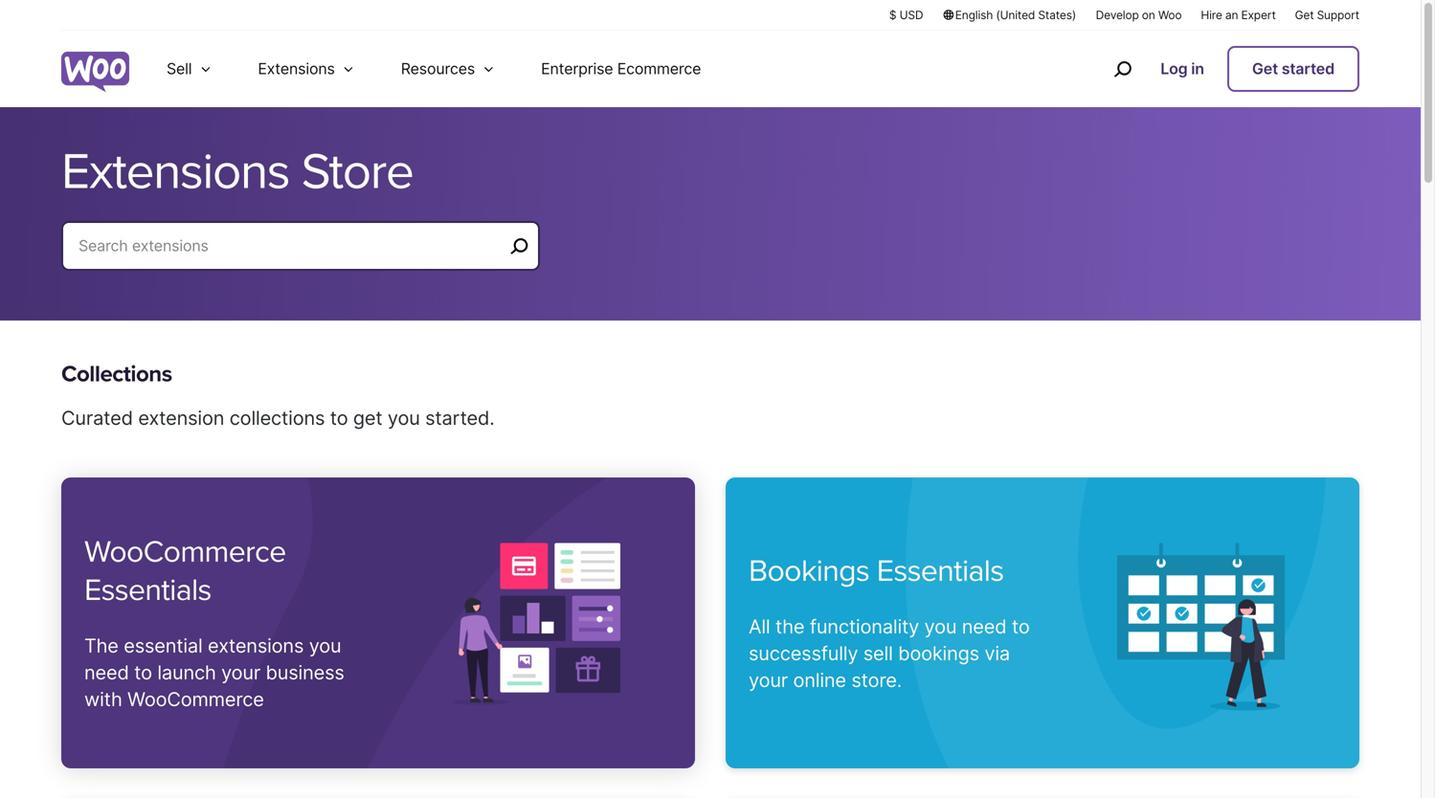 Task type: locate. For each thing, give the bounding box(es) containing it.
None search field
[[61, 221, 540, 294]]

on
[[1142, 8, 1155, 22]]

woocommerce inside the essential extensions you need to launch your business with woocommerce
[[127, 688, 264, 711]]

to for woocommerce essentials
[[134, 661, 152, 685]]

your
[[221, 661, 260, 685], [749, 669, 788, 692]]

you for bookings essentials
[[924, 615, 957, 639]]

sell
[[167, 59, 192, 78]]

online
[[793, 669, 846, 692]]

$ usd
[[889, 8, 923, 22]]

essentials for bookings essentials
[[877, 553, 1004, 590]]

get inside 'link'
[[1295, 8, 1314, 22]]

curated extension collections to get you started.
[[61, 406, 495, 430]]

essentials for woocommerce essentials
[[84, 572, 211, 609]]

your down extensions
[[221, 661, 260, 685]]

an
[[1225, 8, 1238, 22]]

0 horizontal spatial get
[[1252, 59, 1278, 78]]

0 vertical spatial need
[[962, 615, 1007, 639]]

get support
[[1295, 8, 1359, 22]]

you
[[388, 406, 420, 430], [924, 615, 957, 639], [309, 634, 341, 658]]

develop
[[1096, 8, 1139, 22]]

1 vertical spatial extensions
[[61, 142, 289, 202]]

get
[[1295, 8, 1314, 22], [1252, 59, 1278, 78]]

get inside service navigation menu element
[[1252, 59, 1278, 78]]

functionality
[[810, 615, 919, 639]]

need for woocommerce essentials
[[84, 661, 129, 685]]

collections
[[229, 406, 325, 430]]

extensions
[[208, 634, 304, 658]]

0 vertical spatial get
[[1295, 8, 1314, 22]]

woocommerce essentials
[[84, 534, 286, 609]]

get started
[[1252, 59, 1335, 78]]

enterprise
[[541, 59, 613, 78]]

all
[[749, 615, 770, 639]]

extensions
[[258, 59, 335, 78], [61, 142, 289, 202]]

bookings
[[898, 642, 979, 665]]

with
[[84, 688, 122, 711]]

woo
[[1158, 8, 1182, 22]]

to inside the "all the functionality you need to successfully sell bookings via your online store."
[[1012, 615, 1030, 639]]

0 horizontal spatial your
[[221, 661, 260, 685]]

get left started
[[1252, 59, 1278, 78]]

need
[[962, 615, 1007, 639], [84, 661, 129, 685]]

need up with
[[84, 661, 129, 685]]

successfully
[[749, 642, 858, 665]]

2 horizontal spatial you
[[924, 615, 957, 639]]

1 horizontal spatial essentials
[[877, 553, 1004, 590]]

0 horizontal spatial need
[[84, 661, 129, 685]]

0 horizontal spatial to
[[134, 661, 152, 685]]

1 horizontal spatial need
[[962, 615, 1007, 639]]

log in
[[1161, 59, 1204, 78]]

to
[[330, 406, 348, 430], [1012, 615, 1030, 639], [134, 661, 152, 685]]

extensions inside button
[[258, 59, 335, 78]]

english (united states)
[[955, 8, 1076, 22]]

the
[[775, 615, 805, 639]]

1 vertical spatial woocommerce
[[127, 688, 264, 711]]

you inside the essential extensions you need to launch your business with woocommerce
[[309, 634, 341, 658]]

1 horizontal spatial your
[[749, 669, 788, 692]]

1 horizontal spatial you
[[388, 406, 420, 430]]

$
[[889, 8, 896, 22]]

launch
[[157, 661, 216, 685]]

need inside the "all the functionality you need to successfully sell bookings via your online store."
[[962, 615, 1007, 639]]

you inside the "all the functionality you need to successfully sell bookings via your online store."
[[924, 615, 957, 639]]

ecommerce
[[617, 59, 701, 78]]

2 vertical spatial to
[[134, 661, 152, 685]]

you up business on the bottom left of the page
[[309, 634, 341, 658]]

to inside the essential extensions you need to launch your business with woocommerce
[[134, 661, 152, 685]]

service navigation menu element
[[1072, 38, 1359, 100]]

expert
[[1241, 8, 1276, 22]]

1 vertical spatial get
[[1252, 59, 1278, 78]]

get left support
[[1295, 8, 1314, 22]]

you up "bookings"
[[924, 615, 957, 639]]

essentials inside woocommerce essentials
[[84, 572, 211, 609]]

you right get
[[388, 406, 420, 430]]

all the functionality you need to successfully sell bookings via your online store.
[[749, 615, 1030, 692]]

0 vertical spatial to
[[330, 406, 348, 430]]

log
[[1161, 59, 1188, 78]]

get
[[353, 406, 382, 430]]

essentials
[[877, 553, 1004, 590], [84, 572, 211, 609]]

usd
[[900, 8, 923, 22]]

curated
[[61, 406, 133, 430]]

extensions store link
[[61, 142, 1359, 202]]

2 horizontal spatial to
[[1012, 615, 1030, 639]]

extensions store
[[61, 142, 413, 202]]

1 vertical spatial need
[[84, 661, 129, 685]]

essentials up "bookings"
[[877, 553, 1004, 590]]

0 horizontal spatial essentials
[[84, 572, 211, 609]]

1 horizontal spatial to
[[330, 406, 348, 430]]

$ usd button
[[889, 7, 923, 23]]

0 horizontal spatial you
[[309, 634, 341, 658]]

essentials up essential
[[84, 572, 211, 609]]

your down 'successfully'
[[749, 669, 788, 692]]

need up via
[[962, 615, 1007, 639]]

1 horizontal spatial get
[[1295, 8, 1314, 22]]

Search extensions search field
[[79, 233, 504, 259]]

0 vertical spatial woocommerce
[[84, 534, 286, 571]]

woocommerce
[[84, 534, 286, 571], [127, 688, 264, 711]]

sell
[[863, 642, 893, 665]]

0 vertical spatial extensions
[[258, 59, 335, 78]]

need inside the essential extensions you need to launch your business with woocommerce
[[84, 661, 129, 685]]

1 vertical spatial to
[[1012, 615, 1030, 639]]

to for bookings essentials
[[1012, 615, 1030, 639]]



Task type: vqa. For each thing, say whether or not it's contained in the screenshot.
the Learn in "Learn more" link
no



Task type: describe. For each thing, give the bounding box(es) containing it.
extensions for extensions store
[[61, 142, 289, 202]]

get support link
[[1295, 7, 1359, 23]]

extensions for extensions
[[258, 59, 335, 78]]

resources button
[[378, 31, 518, 107]]

resources
[[401, 59, 475, 78]]

develop on woo
[[1096, 8, 1182, 22]]

enterprise ecommerce
[[541, 59, 701, 78]]

your inside the essential extensions you need to launch your business with woocommerce
[[221, 661, 260, 685]]

started.
[[425, 406, 495, 430]]

bookings essentials
[[749, 553, 1004, 590]]

bookings
[[749, 553, 869, 590]]

get for get started
[[1252, 59, 1278, 78]]

log in link
[[1153, 48, 1212, 90]]

the essential extensions you need to launch your business with woocommerce
[[84, 634, 344, 711]]

support
[[1317, 8, 1359, 22]]

get started link
[[1227, 46, 1359, 92]]

extension
[[138, 406, 224, 430]]

hire an expert
[[1201, 8, 1276, 22]]

in
[[1191, 59, 1204, 78]]

hire
[[1201, 8, 1222, 22]]

hire an expert link
[[1201, 7, 1276, 23]]

english
[[955, 8, 993, 22]]

search image
[[1107, 54, 1138, 84]]

extensions button
[[235, 31, 378, 107]]

get for get support
[[1295, 8, 1314, 22]]

business
[[266, 661, 344, 685]]

you for woocommerce essentials
[[309, 634, 341, 658]]

store.
[[851, 669, 902, 692]]

your inside the "all the functionality you need to successfully sell bookings via your online store."
[[749, 669, 788, 692]]

store
[[301, 142, 413, 202]]

the
[[84, 634, 119, 658]]

english (united states) button
[[942, 7, 1077, 23]]

enterprise ecommerce link
[[518, 31, 724, 107]]

via
[[985, 642, 1010, 665]]

started
[[1282, 59, 1335, 78]]

essential
[[124, 634, 203, 658]]

states)
[[1038, 8, 1076, 22]]

need for bookings essentials
[[962, 615, 1007, 639]]

(united
[[996, 8, 1035, 22]]

develop on woo link
[[1096, 7, 1182, 23]]

collections
[[61, 360, 172, 388]]

sell button
[[144, 31, 235, 107]]



